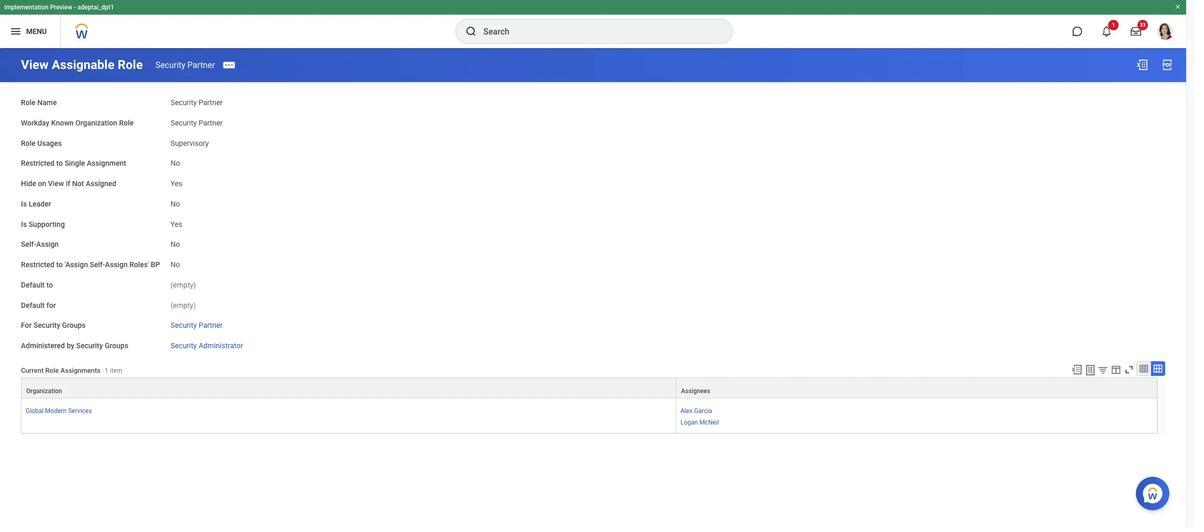 Task type: describe. For each thing, give the bounding box(es) containing it.
select to filter grid data image
[[1098, 365, 1109, 376]]

modern
[[45, 408, 67, 415]]

items selected list
[[681, 406, 736, 427]]

supporting
[[29, 220, 65, 229]]

role up assignment
[[119, 119, 134, 127]]

1 vertical spatial assign
[[105, 261, 128, 269]]

is for is supporting
[[21, 220, 27, 229]]

33
[[1140, 22, 1146, 28]]

security administrator link
[[171, 340, 243, 350]]

name
[[37, 98, 57, 107]]

close environment banner image
[[1175, 4, 1182, 10]]

2 vertical spatial to
[[46, 281, 53, 290]]

restricted to single assignment
[[21, 159, 126, 168]]

hide
[[21, 180, 36, 188]]

assignees button
[[677, 379, 1158, 398]]

menu banner
[[0, 0, 1187, 48]]

self-assign element
[[171, 234, 180, 250]]

search image
[[465, 25, 477, 38]]

assignees
[[681, 388, 711, 395]]

export to worksheets image
[[1085, 364, 1097, 377]]

1 horizontal spatial organization
[[75, 119, 117, 127]]

organization inside popup button
[[26, 388, 62, 395]]

1 vertical spatial view
[[48, 180, 64, 188]]

menu button
[[0, 15, 60, 48]]

on
[[38, 180, 46, 188]]

implementation preview -   adeptai_dpt1
[[4, 4, 114, 11]]

preview
[[50, 4, 72, 11]]

export to excel image
[[1072, 364, 1083, 376]]

security for role name element
[[171, 98, 197, 107]]

security right the by
[[76, 342, 103, 350]]

(empty) for default for
[[171, 301, 196, 310]]

is leader element
[[171, 194, 180, 209]]

1 inside 1 button
[[1113, 22, 1116, 28]]

workday known organization role
[[21, 119, 134, 127]]

yes for hide on view if not assigned
[[171, 180, 182, 188]]

administered by security groups
[[21, 342, 128, 350]]

partner inside security partner element
[[199, 119, 223, 127]]

restricted for restricted to 'assign self-assign roles' bp
[[21, 261, 54, 269]]

supervisory element
[[171, 137, 209, 147]]

mcneil
[[700, 419, 719, 427]]

alex garcia link
[[681, 406, 713, 415]]

logan mcneil link
[[681, 417, 719, 427]]

restricted to 'assign self-assign roles' bp element
[[171, 255, 180, 270]]

toolbar inside 'view assignable role' "main content"
[[1067, 362, 1166, 378]]

supervisory
[[171, 139, 209, 147]]

garcia
[[695, 408, 713, 415]]

security partner for security partner element on the top left
[[171, 119, 223, 127]]

security partner for role name element
[[171, 98, 223, 107]]

leader
[[29, 200, 51, 208]]

default for default for
[[21, 301, 45, 310]]

(empty) for default to
[[171, 281, 196, 290]]

1 horizontal spatial groups
[[105, 342, 128, 350]]

security partner element
[[171, 117, 223, 127]]

to for single
[[56, 159, 63, 168]]

for
[[21, 322, 32, 330]]

33 button
[[1125, 20, 1149, 43]]

security partner link for view assignable role
[[156, 60, 215, 70]]

assignments
[[61, 367, 101, 375]]

implementation
[[4, 4, 49, 11]]

restricted to single assignment element
[[171, 153, 180, 169]]

security partner for security partner link corresponding to view assignable role
[[156, 60, 215, 70]]

security for for security groups's security partner link
[[171, 322, 197, 330]]

by
[[67, 342, 74, 350]]

1 horizontal spatial self-
[[90, 261, 105, 269]]

default to
[[21, 281, 53, 290]]

known
[[51, 119, 74, 127]]

hide on view if not assigned
[[21, 180, 116, 188]]

item
[[110, 368, 122, 375]]

fullscreen image
[[1124, 364, 1136, 376]]

-
[[74, 4, 76, 11]]

single
[[65, 159, 85, 168]]

current role assignments 1 item
[[21, 367, 122, 375]]

global modern services link
[[26, 406, 92, 415]]

role left name
[[21, 98, 36, 107]]



Task type: vqa. For each thing, say whether or not it's contained in the screenshot.


Task type: locate. For each thing, give the bounding box(es) containing it.
security
[[156, 60, 185, 70], [171, 98, 197, 107], [171, 119, 197, 127], [33, 322, 60, 330], [171, 322, 197, 330], [76, 342, 103, 350], [171, 342, 197, 350]]

0 vertical spatial organization
[[75, 119, 117, 127]]

no right bp
[[171, 261, 180, 269]]

1 vertical spatial self-
[[90, 261, 105, 269]]

0 vertical spatial default
[[21, 281, 45, 290]]

to for 'assign
[[56, 261, 63, 269]]

1 horizontal spatial assign
[[105, 261, 128, 269]]

adeptai_dpt1
[[78, 4, 114, 11]]

restricted
[[21, 159, 54, 168], [21, 261, 54, 269]]

2 (empty) from the top
[[171, 301, 196, 310]]

groups up item
[[105, 342, 128, 350]]

1
[[1113, 22, 1116, 28], [105, 368, 108, 375]]

0 vertical spatial is
[[21, 200, 27, 208]]

partner inside role name element
[[199, 98, 223, 107]]

global
[[26, 408, 44, 415]]

organization up the global
[[26, 388, 62, 395]]

notifications large image
[[1102, 26, 1112, 37]]

if
[[66, 180, 70, 188]]

1 vertical spatial (empty)
[[171, 301, 196, 310]]

'assign
[[65, 261, 88, 269]]

3 no from the top
[[171, 241, 180, 249]]

self- right 'assign
[[90, 261, 105, 269]]

security inside security partner element
[[171, 119, 197, 127]]

0 horizontal spatial assign
[[36, 241, 59, 249]]

inbox large image
[[1131, 26, 1142, 37]]

0 vertical spatial view
[[21, 58, 49, 72]]

click to view/edit grid preferences image
[[1111, 364, 1122, 376]]

security inside security administrator link
[[171, 342, 197, 350]]

role
[[118, 58, 143, 72], [21, 98, 36, 107], [119, 119, 134, 127], [21, 139, 36, 147], [45, 367, 59, 375]]

role name element
[[171, 92, 223, 108]]

export to excel image
[[1137, 59, 1149, 71]]

1 row from the top
[[21, 378, 1158, 399]]

restricted down role usages
[[21, 159, 54, 168]]

services
[[68, 408, 92, 415]]

groups up administered by security groups
[[62, 322, 86, 330]]

role right "assignable"
[[118, 58, 143, 72]]

no up the restricted to 'assign self-assign roles' bp element
[[171, 241, 180, 249]]

security partner link
[[156, 60, 215, 70], [171, 320, 223, 330]]

0 horizontal spatial self-
[[21, 241, 36, 249]]

assign down supporting
[[36, 241, 59, 249]]

restricted for restricted to single assignment
[[21, 159, 54, 168]]

global modern services
[[26, 408, 92, 415]]

assigned
[[86, 180, 116, 188]]

4 no from the top
[[171, 261, 180, 269]]

not
[[72, 180, 84, 188]]

is supporting element
[[171, 214, 182, 230]]

view printable version (pdf) image
[[1162, 59, 1174, 71]]

security partner link up role name element
[[156, 60, 215, 70]]

is leader
[[21, 200, 51, 208]]

default left for
[[21, 301, 45, 310]]

security right for
[[33, 322, 60, 330]]

no up hide on view if not assigned element
[[171, 159, 180, 168]]

yes up self-assign element
[[171, 220, 182, 229]]

security partner link up security administrator link
[[171, 320, 223, 330]]

assignable
[[52, 58, 115, 72]]

2 restricted from the top
[[21, 261, 54, 269]]

role left usages
[[21, 139, 36, 147]]

security partner up supervisory element
[[171, 119, 223, 127]]

default for default to
[[21, 281, 45, 290]]

0 vertical spatial groups
[[62, 322, 86, 330]]

2 default from the top
[[21, 301, 45, 310]]

(empty)
[[171, 281, 196, 290], [171, 301, 196, 310]]

restricted to 'assign self-assign roles' bp
[[21, 261, 160, 269]]

partner down role name element
[[199, 119, 223, 127]]

logan mcneil
[[681, 419, 719, 427]]

organization right 'known'
[[75, 119, 117, 127]]

security for security partner link corresponding to view assignable role
[[156, 60, 185, 70]]

1 vertical spatial is
[[21, 220, 27, 229]]

groups
[[62, 322, 86, 330], [105, 342, 128, 350]]

1 vertical spatial 1
[[105, 368, 108, 375]]

yes up is leader element
[[171, 180, 182, 188]]

view down menu
[[21, 58, 49, 72]]

to up for
[[46, 281, 53, 290]]

to left single
[[56, 159, 63, 168]]

is left leader on the left of page
[[21, 200, 27, 208]]

1 restricted from the top
[[21, 159, 54, 168]]

to
[[56, 159, 63, 168], [56, 261, 63, 269], [46, 281, 53, 290]]

0 vertical spatial yes
[[171, 180, 182, 188]]

assign
[[36, 241, 59, 249], [105, 261, 128, 269]]

yes for is supporting
[[171, 220, 182, 229]]

row
[[21, 378, 1158, 399], [21, 399, 1158, 434]]

toolbar
[[1067, 362, 1166, 378]]

1 yes from the top
[[171, 180, 182, 188]]

1 button
[[1096, 20, 1119, 43]]

default up default for
[[21, 281, 45, 290]]

1 left item
[[105, 368, 108, 375]]

menu
[[26, 27, 47, 35]]

security partner up security administrator link
[[171, 322, 223, 330]]

1 vertical spatial yes
[[171, 220, 182, 229]]

is left supporting
[[21, 220, 27, 229]]

row containing global modern services
[[21, 399, 1158, 434]]

security administrator
[[171, 342, 243, 350]]

1 vertical spatial default
[[21, 301, 45, 310]]

default
[[21, 281, 45, 290], [21, 301, 45, 310]]

security inside security partner link
[[171, 322, 197, 330]]

0 vertical spatial security partner link
[[156, 60, 215, 70]]

administered
[[21, 342, 65, 350]]

assign left roles'
[[105, 261, 128, 269]]

security up supervisory element
[[171, 119, 197, 127]]

1 vertical spatial security partner link
[[171, 320, 223, 330]]

role name
[[21, 98, 57, 107]]

security inside role name element
[[171, 98, 197, 107]]

bp
[[151, 261, 160, 269]]

0 horizontal spatial 1
[[105, 368, 108, 375]]

security partner link for for security groups
[[171, 320, 223, 330]]

1 vertical spatial groups
[[105, 342, 128, 350]]

default for
[[21, 301, 56, 310]]

current
[[21, 367, 44, 375]]

security up role name element
[[156, 60, 185, 70]]

1 inside current role assignments 1 item
[[105, 368, 108, 375]]

0 vertical spatial self-
[[21, 241, 36, 249]]

role right current
[[45, 367, 59, 375]]

partner up security administrator link
[[199, 322, 223, 330]]

view
[[21, 58, 49, 72], [48, 180, 64, 188]]

row containing organization
[[21, 378, 1158, 399]]

justify image
[[9, 25, 22, 38]]

assignment
[[87, 159, 126, 168]]

security partner up role name element
[[156, 60, 215, 70]]

view left if on the top left of the page
[[48, 180, 64, 188]]

usages
[[37, 139, 62, 147]]

partner
[[188, 60, 215, 70], [199, 98, 223, 107], [199, 119, 223, 127], [199, 322, 223, 330]]

yes
[[171, 180, 182, 188], [171, 220, 182, 229]]

2 yes from the top
[[171, 220, 182, 229]]

role usages
[[21, 139, 62, 147]]

is supporting
[[21, 220, 65, 229]]

partner up role name element
[[188, 60, 215, 70]]

view assignable role main content
[[0, 48, 1187, 444]]

security partner
[[156, 60, 215, 70], [171, 98, 223, 107], [171, 119, 223, 127], [171, 322, 223, 330]]

no for restricted to single assignment
[[171, 159, 180, 168]]

security left administrator
[[171, 342, 197, 350]]

1 (empty) from the top
[[171, 281, 196, 290]]

0 vertical spatial to
[[56, 159, 63, 168]]

0 horizontal spatial organization
[[26, 388, 62, 395]]

for security groups
[[21, 322, 86, 330]]

profile logan mcneil image
[[1158, 23, 1174, 42]]

administrator
[[199, 342, 243, 350]]

self-assign
[[21, 241, 59, 249]]

2 row from the top
[[21, 399, 1158, 434]]

1 right notifications large image
[[1113, 22, 1116, 28]]

organization
[[75, 119, 117, 127], [26, 388, 62, 395]]

Search Workday  search field
[[484, 20, 711, 43]]

self- down the is supporting
[[21, 241, 36, 249]]

is
[[21, 200, 27, 208], [21, 220, 27, 229]]

no for restricted to 'assign self-assign roles' bp
[[171, 261, 180, 269]]

security for security partner element on the top left
[[171, 119, 197, 127]]

2 no from the top
[[171, 200, 180, 208]]

security partner up security partner element on the top left
[[171, 98, 223, 107]]

1 vertical spatial organization
[[26, 388, 62, 395]]

security up security partner element on the top left
[[171, 98, 197, 107]]

expand table image
[[1153, 364, 1164, 374]]

no up is supporting element
[[171, 200, 180, 208]]

no
[[171, 159, 180, 168], [171, 200, 180, 208], [171, 241, 180, 249], [171, 261, 180, 269]]

0 vertical spatial restricted
[[21, 159, 54, 168]]

no for self-assign
[[171, 241, 180, 249]]

0 vertical spatial (empty)
[[171, 281, 196, 290]]

roles'
[[129, 261, 149, 269]]

1 default from the top
[[21, 281, 45, 290]]

1 horizontal spatial 1
[[1113, 22, 1116, 28]]

alex garcia
[[681, 408, 713, 415]]

0 vertical spatial 1
[[1113, 22, 1116, 28]]

hide on view if not assigned element
[[171, 173, 182, 189]]

2 is from the top
[[21, 220, 27, 229]]

security partner for for security groups's security partner link
[[171, 322, 223, 330]]

1 vertical spatial restricted
[[21, 261, 54, 269]]

organization button
[[21, 379, 676, 398]]

1 no from the top
[[171, 159, 180, 168]]

table image
[[1139, 364, 1150, 374]]

restricted up default to
[[21, 261, 54, 269]]

logan
[[681, 419, 698, 427]]

0 horizontal spatial groups
[[62, 322, 86, 330]]

1 vertical spatial to
[[56, 261, 63, 269]]

no for is leader
[[171, 200, 180, 208]]

1 is from the top
[[21, 200, 27, 208]]

view assignable role
[[21, 58, 143, 72]]

self-
[[21, 241, 36, 249], [90, 261, 105, 269]]

to left 'assign
[[56, 261, 63, 269]]

alex
[[681, 408, 693, 415]]

security for security administrator link
[[171, 342, 197, 350]]

security up security administrator link
[[171, 322, 197, 330]]

0 vertical spatial assign
[[36, 241, 59, 249]]

for
[[46, 301, 56, 310]]

workday
[[21, 119, 49, 127]]

is for is leader
[[21, 200, 27, 208]]

partner up security partner element on the top left
[[199, 98, 223, 107]]



